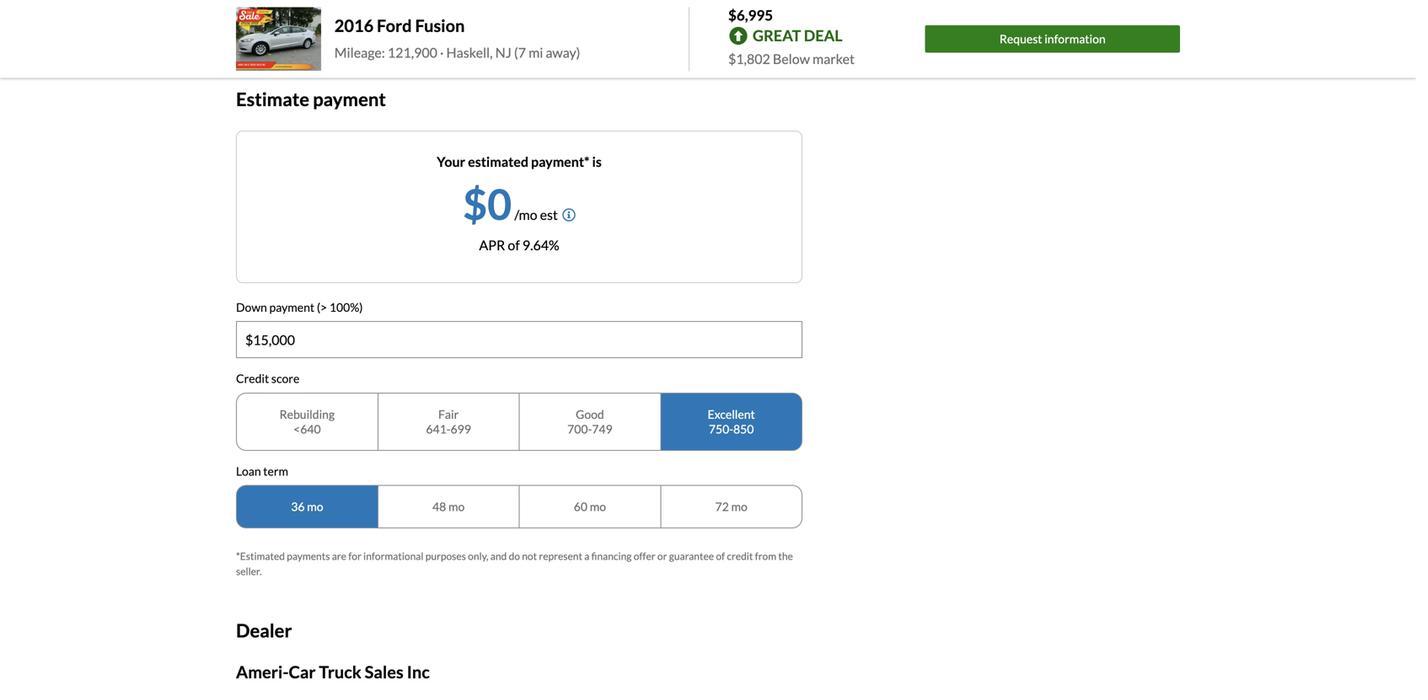 Task type: describe. For each thing, give the bounding box(es) containing it.
mileage:
[[335, 44, 385, 61]]

loan term
[[236, 464, 288, 478]]

36
[[291, 500, 305, 514]]

nj
[[496, 44, 512, 61]]

great
[[753, 26, 801, 45]]

loan
[[236, 464, 261, 478]]

apr
[[479, 237, 505, 253]]

estimate payment
[[236, 88, 386, 110]]

60
[[574, 500, 588, 514]]

$1,802 below market
[[729, 51, 855, 67]]

offer
[[634, 550, 656, 563]]

rebuilding <640
[[280, 407, 335, 436]]

dealer
[[236, 620, 292, 642]]

/mo
[[515, 206, 538, 223]]

ford
[[377, 15, 412, 36]]

36 mo
[[291, 500, 323, 514]]

72
[[716, 500, 729, 514]]

2016 ford fusion mileage: 121,900 · haskell, nj (7 mi away)
[[335, 15, 581, 61]]

mo for 72 mo
[[732, 500, 748, 514]]

request information
[[1000, 32, 1106, 46]]

are
[[332, 550, 347, 563]]

good 700-749
[[568, 407, 613, 436]]

60 mo
[[574, 500, 606, 514]]

score
[[271, 372, 300, 386]]

$0 /mo est
[[463, 178, 558, 229]]

request information button
[[926, 25, 1181, 53]]

*estimated
[[236, 550, 285, 563]]

show price history
[[236, 29, 345, 45]]

a
[[585, 550, 590, 563]]

(>
[[317, 300, 327, 314]]

payment for down
[[269, 300, 315, 314]]

credit
[[727, 550, 753, 563]]

*estimated payments are for informational purposes only, and do not represent a financing offer or guarantee of credit from the seller.
[[236, 550, 793, 578]]

inc
[[407, 663, 430, 683]]

sales
[[365, 663, 404, 683]]

from
[[755, 550, 777, 563]]

ameri-
[[236, 663, 289, 683]]

below
[[773, 51, 810, 67]]

of inside '*estimated payments are for informational purposes only, and do not represent a financing offer or guarantee of credit from the seller.'
[[716, 550, 725, 563]]

do
[[509, 550, 520, 563]]

·
[[440, 44, 444, 61]]

deal
[[804, 26, 843, 45]]

excellent
[[708, 407, 755, 422]]

your
[[437, 153, 466, 170]]

<640
[[294, 422, 321, 436]]

estimated
[[468, 153, 529, 170]]

641-
[[426, 422, 451, 436]]

info circle image
[[562, 208, 576, 222]]

guarantee
[[669, 550, 714, 563]]

0 horizontal spatial of
[[508, 237, 520, 253]]

credit
[[236, 372, 269, 386]]

48 mo
[[433, 500, 465, 514]]

est
[[540, 206, 558, 223]]

mo for 48 mo
[[449, 500, 465, 514]]

48
[[433, 500, 446, 514]]

699
[[451, 422, 471, 436]]

mo for 36 mo
[[307, 500, 323, 514]]



Task type: vqa. For each thing, say whether or not it's contained in the screenshot.
2nd Est. from the left
no



Task type: locate. For each thing, give the bounding box(es) containing it.
market
[[813, 51, 855, 67]]

haskell,
[[447, 44, 493, 61]]

or
[[658, 550, 667, 563]]

fair
[[439, 407, 459, 422]]

0 vertical spatial payment
[[313, 88, 386, 110]]

ameri-car truck sales inc link
[[236, 663, 430, 683]]

purposes
[[426, 550, 466, 563]]

$6,995
[[729, 6, 773, 24]]

not
[[522, 550, 537, 563]]

payment for estimate
[[313, 88, 386, 110]]

mo right 36
[[307, 500, 323, 514]]

$1,802
[[729, 51, 771, 67]]

seller.
[[236, 566, 262, 578]]

financing
[[592, 550, 632, 563]]

700-
[[568, 422, 592, 436]]

rebuilding
[[280, 407, 335, 422]]

$0
[[463, 178, 512, 229]]

away)
[[546, 44, 581, 61]]

100%)
[[330, 300, 363, 314]]

represent
[[539, 550, 583, 563]]

term
[[263, 464, 288, 478]]

only,
[[468, 550, 489, 563]]

mi
[[529, 44, 543, 61]]

2016
[[335, 15, 374, 36]]

fusion
[[415, 15, 465, 36]]

mo right 60
[[590, 500, 606, 514]]

car
[[289, 663, 316, 683]]

3 mo from the left
[[590, 500, 606, 514]]

2 mo from the left
[[449, 500, 465, 514]]

down payment (> 100%)
[[236, 300, 363, 314]]

down
[[236, 300, 267, 314]]

is
[[592, 153, 602, 170]]

history
[[304, 29, 345, 45]]

0 vertical spatial of
[[508, 237, 520, 253]]

show
[[236, 29, 269, 45]]

(7
[[514, 44, 526, 61]]

of
[[508, 237, 520, 253], [716, 550, 725, 563]]

ameri-car truck sales inc
[[236, 663, 430, 683]]

payments
[[287, 550, 330, 563]]

2016 ford fusion image
[[236, 7, 321, 71]]

9.64%
[[523, 237, 560, 253]]

749
[[592, 422, 613, 436]]

the
[[779, 550, 793, 563]]

850
[[734, 422, 754, 436]]

fair 641-699
[[426, 407, 471, 436]]

credit score
[[236, 372, 300, 386]]

mo right the 48
[[449, 500, 465, 514]]

payment down mileage:
[[313, 88, 386, 110]]

price
[[271, 29, 301, 45]]

request
[[1000, 32, 1043, 46]]

of right apr
[[508, 237, 520, 253]]

show price history link
[[236, 29, 345, 45]]

1 vertical spatial payment
[[269, 300, 315, 314]]

informational
[[364, 550, 424, 563]]

your estimated payment* is
[[437, 153, 602, 170]]

payment left (>
[[269, 300, 315, 314]]

great deal
[[753, 26, 843, 45]]

mo for 60 mo
[[590, 500, 606, 514]]

information
[[1045, 32, 1106, 46]]

1 vertical spatial of
[[716, 550, 725, 563]]

1 mo from the left
[[307, 500, 323, 514]]

121,900
[[388, 44, 438, 61]]

4 mo from the left
[[732, 500, 748, 514]]

payment*
[[531, 153, 590, 170]]

truck
[[319, 663, 362, 683]]

good
[[576, 407, 604, 422]]

750-
[[709, 422, 734, 436]]

1 horizontal spatial of
[[716, 550, 725, 563]]

excellent 750-850
[[708, 407, 755, 436]]

of left credit
[[716, 550, 725, 563]]

for
[[349, 550, 362, 563]]

mo
[[307, 500, 323, 514], [449, 500, 465, 514], [590, 500, 606, 514], [732, 500, 748, 514]]

and
[[491, 550, 507, 563]]

apr of 9.64%
[[479, 237, 560, 253]]

Down payment (> 100%) text field
[[237, 322, 802, 358]]

payment
[[313, 88, 386, 110], [269, 300, 315, 314]]

mo right 72
[[732, 500, 748, 514]]

72 mo
[[716, 500, 748, 514]]



